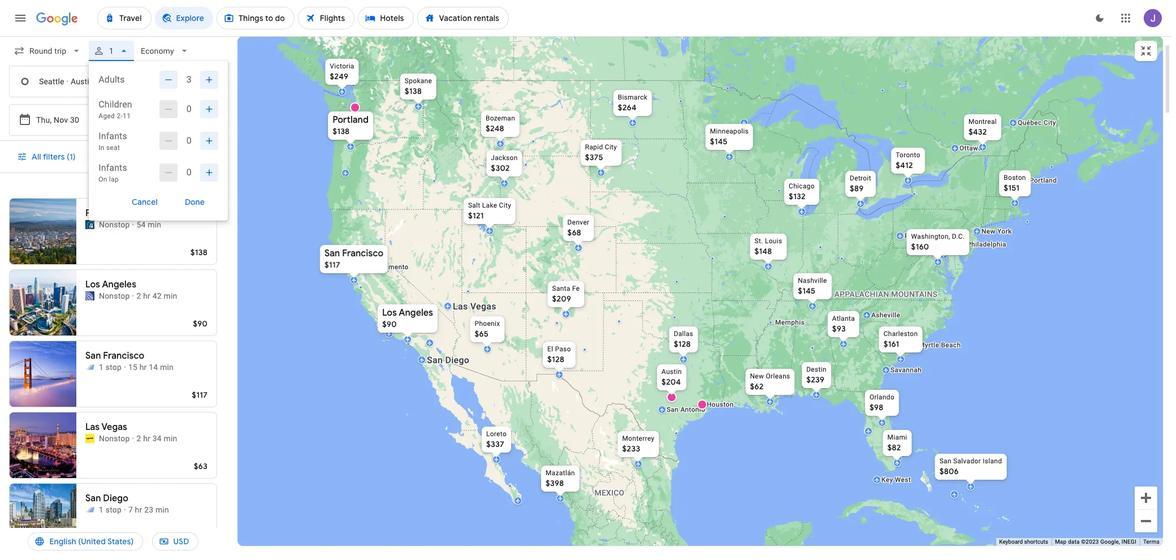 Task type: describe. For each thing, give the bounding box(es) containing it.
0 vertical spatial portland
[[332, 114, 369, 125]]

min right 54
[[148, 220, 161, 229]]

english (united states)
[[49, 536, 134, 547]]

248 US dollars text field
[[486, 123, 504, 133]]

miami $82
[[888, 433, 908, 452]]

spokane
[[405, 77, 432, 85]]

$65
[[475, 328, 489, 339]]

map region
[[192, 0, 1173, 555]]

victoria $249
[[330, 62, 354, 81]]

angeles for los angeles
[[102, 279, 136, 290]]

victoria
[[330, 62, 354, 70]]

mazatlán $398
[[546, 469, 575, 488]]

239 US dollars text field
[[807, 374, 825, 384]]

1 $90 from the left
[[193, 319, 208, 329]]

island
[[983, 457, 1003, 465]]

denver $68
[[568, 218, 590, 237]]

detroit
[[850, 174, 872, 182]]

price
[[221, 152, 240, 162]]

infants for infants in seat
[[99, 131, 127, 141]]

$62
[[750, 381, 764, 391]]

145 US dollars text field
[[798, 285, 816, 296]]

states)
[[107, 536, 134, 547]]

nonstop for portland
[[99, 220, 130, 229]]

adults
[[99, 74, 125, 85]]

cancel
[[132, 197, 158, 207]]

1 vertical spatial las
[[85, 422, 100, 433]]

bozeman
[[486, 114, 515, 122]]

all
[[32, 152, 41, 162]]

54
[[137, 220, 146, 229]]

children
[[99, 99, 132, 110]]

0 horizontal spatial san diego
[[85, 493, 128, 504]]

san francisco
[[85, 350, 144, 362]]

spokane $138
[[405, 77, 432, 96]]

jackson $302
[[491, 154, 518, 173]]

7 hr 23 min
[[128, 505, 169, 514]]

0 horizontal spatial portland
[[85, 208, 121, 219]]

inegi
[[1122, 539, 1137, 545]]

detroit $89
[[850, 174, 872, 193]]

keyboard
[[1000, 539, 1024, 545]]

65 US dollars text field
[[475, 328, 489, 339]]

(united
[[78, 536, 106, 547]]

beach
[[941, 341, 961, 349]]

children aged 2-11
[[99, 99, 132, 120]]

monterrey
[[622, 434, 655, 442]]

el
[[547, 345, 553, 353]]

$375
[[585, 152, 603, 162]]

3
[[187, 74, 192, 85]]

0 for infants on lap
[[187, 167, 192, 178]]

$138 for spokane
[[405, 86, 422, 96]]

about
[[141, 183, 160, 191]]

62 US dollars text field
[[750, 381, 764, 391]]

$151
[[1004, 182, 1020, 193]]

new for new orleans $62
[[750, 372, 764, 380]]

san salvador island $806
[[940, 457, 1003, 476]]

minneapolis
[[710, 127, 749, 135]]

québec
[[1018, 119, 1042, 126]]

loreto $337
[[486, 430, 507, 449]]

15 hr 14 min
[[128, 363, 174, 372]]

chicago $132
[[789, 182, 815, 201]]

90 US dollars text field
[[193, 319, 208, 329]]

2 · from the left
[[96, 77, 98, 86]]

(1)
[[67, 152, 76, 162]]

san inside san francisco $117
[[324, 248, 340, 259]]

d.c.
[[952, 232, 965, 240]]

keyboard shortcuts
[[1000, 539, 1049, 545]]

diego inside the map region
[[445, 354, 469, 365]]

done button
[[172, 193, 219, 211]]

miami
[[888, 433, 908, 441]]

117 US dollars text field
[[192, 390, 208, 400]]

filters form
[[0, 36, 228, 221]]

english (united states) button
[[28, 528, 143, 555]]

2 for las vegas
[[137, 434, 141, 443]]

min for 2 hr 42 min
[[164, 291, 177, 300]]

128 US dollars text field
[[547, 354, 565, 364]]

map
[[1056, 539, 1067, 545]]

results
[[181, 183, 203, 191]]

$209
[[552, 293, 571, 304]]

mexico
[[595, 488, 625, 497]]

los for los angeles $90
[[382, 307, 397, 318]]

google,
[[1101, 539, 1121, 545]]

$128 inside dallas $128
[[674, 339, 691, 349]]

 image for portland
[[132, 219, 134, 230]]

st.
[[755, 237, 763, 245]]

1 stop for francisco
[[99, 363, 122, 372]]

1 button
[[89, 41, 134, 61]]

houston inside "filters" "form"
[[100, 77, 131, 86]]

 image for los angeles
[[132, 290, 134, 302]]

shortcuts
[[1025, 539, 1049, 545]]

$249
[[330, 71, 348, 81]]

$432
[[969, 126, 987, 137]]

1 vertical spatial vegas
[[102, 422, 127, 433]]

min for 15 hr 14 min
[[160, 363, 174, 372]]

23
[[144, 505, 153, 514]]

boston
[[1004, 173, 1027, 181]]

1 for diego
[[99, 505, 104, 514]]

alaska image
[[85, 220, 94, 229]]

1 stop for diego
[[99, 505, 122, 514]]

lap
[[109, 175, 119, 183]]

$63
[[194, 461, 208, 471]]

all filters (1)
[[32, 152, 76, 162]]

mountains
[[892, 289, 938, 298]]

united image
[[85, 291, 94, 300]]

249 US dollars text field
[[330, 71, 348, 81]]

san left antonio at the bottom of the page
[[667, 405, 679, 413]]

$132
[[789, 191, 806, 201]]

Departure text field
[[36, 105, 88, 135]]

view smaller map image
[[1140, 44, 1154, 58]]

128 US dollars text field
[[674, 339, 691, 349]]

cancel button
[[118, 193, 172, 211]]

264 US dollars text field
[[618, 102, 637, 112]]

san diego inside the map region
[[427, 354, 469, 365]]

398 US dollars text field
[[546, 478, 564, 488]]

infants for infants on lap
[[99, 162, 127, 173]]

2 vertical spatial $138
[[191, 247, 208, 257]]

philadelphia
[[967, 240, 1007, 248]]

portland $138
[[332, 114, 369, 136]]

ottawa
[[960, 144, 982, 152]]

spirit image
[[85, 434, 94, 443]]

34
[[153, 434, 162, 443]]

monterrey $233
[[622, 434, 655, 453]]

mazatlán
[[546, 469, 575, 477]]

bozeman $248
[[486, 114, 515, 133]]

number of passengers dialog
[[89, 61, 228, 221]]

orlando
[[870, 393, 895, 401]]

$806
[[940, 466, 959, 476]]

$98
[[870, 402, 884, 412]]

san up frontier and spirit image at the bottom of the page
[[85, 493, 101, 504]]

2-
[[117, 112, 123, 120]]

paso
[[555, 345, 571, 353]]

$264
[[618, 102, 637, 112]]

flights only
[[96, 152, 139, 162]]

93 US dollars text field
[[832, 323, 846, 334]]

city for rapid city $375
[[605, 143, 617, 151]]

129 US dollars text field
[[191, 532, 208, 543]]

charleston $161
[[884, 330, 918, 349]]



Task type: locate. For each thing, give the bounding box(es) containing it.
 image left 2 hr 42 min on the left bottom of the page
[[132, 290, 134, 302]]

destin $239
[[807, 365, 827, 384]]

138 us dollars text field down the 'spokane'
[[405, 86, 422, 96]]

myrtle beach
[[919, 341, 961, 349]]

$128 down el
[[547, 354, 565, 364]]

2 vertical spatial nonstop
[[99, 434, 130, 443]]

salt
[[468, 201, 480, 209]]

jackson
[[491, 154, 518, 162]]

$138 down the 'spokane'
[[405, 86, 422, 96]]

0 horizontal spatial las
[[85, 422, 100, 433]]

1 horizontal spatial $138
[[332, 126, 350, 136]]

1 horizontal spatial new
[[982, 227, 996, 235]]

$145 inside minneapolis $145
[[710, 136, 728, 146]]

1 vertical spatial 2
[[137, 434, 141, 443]]

0 vertical spatial vegas
[[470, 301, 496, 311]]

las inside the map region
[[453, 301, 468, 311]]

1 horizontal spatial portland
[[332, 114, 369, 125]]

salt lake city $121
[[468, 201, 511, 220]]

1 stop down san francisco
[[99, 363, 122, 372]]

138 us dollars text field down done
[[191, 247, 208, 257]]

antonio
[[681, 405, 705, 413]]

$138 down done
[[191, 247, 208, 257]]

change appearance image
[[1087, 5, 1114, 32]]

seattle · austin · houston
[[39, 77, 131, 86]]

2 vertical spatial 0
[[187, 167, 192, 178]]

austin $204
[[662, 367, 682, 387]]

1 horizontal spatial los
[[382, 307, 397, 318]]

$302
[[491, 163, 510, 173]]

flights
[[96, 152, 121, 162]]

asheville
[[872, 311, 901, 319]]

432 US dollars text field
[[969, 126, 987, 137]]

hr right 15
[[140, 363, 147, 372]]

city inside rapid city $375
[[605, 143, 617, 151]]

None field
[[9, 41, 87, 61], [137, 41, 195, 61], [9, 41, 87, 61], [137, 41, 195, 61]]

· right seattle
[[66, 77, 69, 86]]

los up the united icon
[[85, 279, 100, 290]]

san up frontier and spirit icon
[[85, 350, 101, 362]]

nashville
[[798, 276, 827, 284]]

denver
[[568, 218, 590, 226]]

138 us dollars text field for portland
[[332, 126, 350, 136]]

138 US dollars text field
[[405, 86, 422, 96], [332, 126, 350, 136], [191, 247, 208, 257]]

None text field
[[9, 66, 111, 97]]

132 US dollars text field
[[789, 191, 806, 201]]

0 for children aged 2-11
[[187, 104, 192, 114]]

1 right frontier and spirit icon
[[99, 363, 104, 372]]

$129
[[191, 532, 208, 543]]

$239
[[807, 374, 825, 384]]

1 horizontal spatial diego
[[445, 354, 469, 365]]

3 nonstop from the top
[[99, 434, 130, 443]]

francisco for san francisco
[[103, 350, 144, 362]]

1 for francisco
[[99, 363, 104, 372]]

francisco up 15
[[103, 350, 144, 362]]

1 vertical spatial  image
[[132, 290, 134, 302]]

nashville $145
[[798, 276, 827, 296]]

hr for 14
[[140, 363, 147, 372]]

1 vertical spatial houston
[[707, 400, 734, 408]]

austin
[[71, 77, 94, 86], [662, 367, 682, 375]]

$128
[[674, 339, 691, 349], [547, 354, 565, 364]]

1 vertical spatial new
[[750, 372, 764, 380]]

0 horizontal spatial city
[[499, 201, 511, 209]]

bismarck
[[618, 93, 648, 101]]

2 vertical spatial portland
[[85, 208, 121, 219]]

11
[[123, 112, 131, 120]]

1 vertical spatial $128
[[547, 354, 565, 364]]

houston up children
[[100, 77, 131, 86]]

2 left 34
[[137, 434, 141, 443]]

0 vertical spatial 1 stop
[[99, 363, 122, 372]]

2 vertical spatial 1
[[99, 505, 104, 514]]

$145 inside nashville $145
[[798, 285, 816, 296]]

austin up 204 us dollars text field
[[662, 367, 682, 375]]

375 US dollars text field
[[585, 152, 603, 162]]

montreal $432
[[969, 117, 997, 137]]

portland up alaska icon
[[85, 208, 121, 219]]

54 min
[[137, 220, 161, 229]]

vegas
[[470, 301, 496, 311], [102, 422, 127, 433]]

0 vertical spatial city
[[1044, 119, 1057, 126]]

houston right antonio at the bottom of the page
[[707, 400, 734, 408]]

new up $62
[[750, 372, 764, 380]]

0 vertical spatial 2
[[137, 291, 141, 300]]

stop for francisco
[[106, 363, 122, 372]]

1 stop
[[99, 363, 122, 372], [99, 505, 122, 514]]

flights only button
[[89, 148, 158, 166]]

las vegas inside the map region
[[453, 301, 496, 311]]

las vegas
[[453, 301, 496, 311], [85, 422, 127, 433]]

infants on lap
[[99, 162, 127, 183]]

$145 for nashville $145
[[798, 285, 816, 296]]

1 vertical spatial infants
[[99, 162, 127, 173]]

0 vertical spatial new
[[982, 227, 996, 235]]

toronto $412
[[896, 151, 921, 170]]

0 horizontal spatial los
[[85, 279, 100, 290]]

city right the lake
[[499, 201, 511, 209]]

2 $90 from the left
[[382, 319, 397, 329]]

key west
[[882, 476, 911, 483]]

los up $90 text field
[[382, 307, 397, 318]]

min right 14 on the left
[[160, 363, 174, 372]]

atlanta $93
[[832, 314, 855, 334]]

phoenix
[[475, 319, 500, 327]]

main menu image
[[14, 11, 27, 25]]

$90
[[193, 319, 208, 329], [382, 319, 397, 329]]

0 vertical spatial infants
[[99, 131, 127, 141]]

1 horizontal spatial $128
[[674, 339, 691, 349]]

1 vertical spatial los
[[382, 307, 397, 318]]

337 US dollars text field
[[486, 439, 504, 449]]

89 US dollars text field
[[850, 183, 864, 193]]

138 us dollars text field for spokane
[[405, 86, 422, 96]]

0 vertical spatial diego
[[445, 354, 469, 365]]

$138 inside spokane $138
[[405, 86, 422, 96]]

infants up seat
[[99, 131, 127, 141]]

1 nonstop from the top
[[99, 220, 130, 229]]

los for los angeles
[[85, 279, 100, 290]]

2 0 from the top
[[187, 135, 192, 146]]

0 for infants in seat
[[187, 135, 192, 146]]

1
[[109, 46, 114, 55], [99, 363, 104, 372], [99, 505, 104, 514]]

$128 down dallas
[[674, 339, 691, 349]]

el paso $128
[[547, 345, 571, 364]]

2 infants from the top
[[99, 162, 127, 173]]

121 US dollars text field
[[468, 210, 484, 220]]

$398
[[546, 478, 564, 488]]

$145 down minneapolis at the right
[[710, 136, 728, 146]]

louis
[[765, 237, 782, 245]]

min for 2 hr 34 min
[[164, 434, 177, 443]]

42
[[153, 291, 162, 300]]

0 vertical spatial stop
[[106, 363, 122, 372]]

0 vertical spatial 1
[[109, 46, 114, 55]]

0 vertical spatial $128
[[674, 339, 691, 349]]

chicago
[[789, 182, 815, 190]]

1 vertical spatial $117
[[192, 390, 208, 400]]

0 horizontal spatial $128
[[547, 354, 565, 364]]

angeles for los angeles $90
[[399, 307, 433, 318]]

nonstop for los angeles
[[99, 291, 130, 300]]

148 US dollars text field
[[755, 246, 772, 256]]

min for 7 hr 23 min
[[156, 505, 169, 514]]

hr for 42
[[143, 291, 151, 300]]

angeles inside 'los angeles $90'
[[399, 307, 433, 318]]

0 vertical spatial las
[[453, 301, 468, 311]]

city right rapid
[[605, 143, 617, 151]]

1 vertical spatial las vegas
[[85, 422, 127, 433]]

nonstop right the spirit icon
[[99, 434, 130, 443]]

1 inside popup button
[[109, 46, 114, 55]]

1 vertical spatial 1
[[99, 363, 104, 372]]

austin inside the map region
[[662, 367, 682, 375]]

0 down the 3
[[187, 104, 192, 114]]

63 US dollars text field
[[194, 461, 208, 471]]

2 nonstop from the top
[[99, 291, 130, 300]]

0 vertical spatial $145
[[710, 136, 728, 146]]

204 US dollars text field
[[662, 377, 681, 387]]

stop down san francisco
[[106, 363, 122, 372]]

2 for los angeles
[[137, 291, 141, 300]]

0 horizontal spatial $90
[[193, 319, 208, 329]]

hr right 7
[[135, 505, 142, 514]]

min right 23
[[156, 505, 169, 514]]

806 US dollars text field
[[940, 466, 959, 476]]

1 horizontal spatial city
[[605, 143, 617, 151]]

2 horizontal spatial portland
[[1030, 176, 1057, 184]]

$138
[[405, 86, 422, 96], [332, 126, 350, 136], [191, 247, 208, 257]]

1 horizontal spatial houston
[[707, 400, 734, 408]]

1 vertical spatial 0
[[187, 135, 192, 146]]

loading results progress bar
[[0, 36, 1173, 38]]

stop left 7
[[106, 505, 122, 514]]

0 horizontal spatial $145
[[710, 136, 728, 146]]

stop for diego
[[106, 505, 122, 514]]

fe
[[572, 284, 580, 292]]

francisco inside san francisco $117
[[342, 248, 383, 259]]

vegas inside the map region
[[470, 301, 496, 311]]

0 horizontal spatial 138 us dollars text field
[[191, 247, 208, 257]]

1 horizontal spatial austin
[[662, 367, 682, 375]]

2 horizontal spatial city
[[1044, 119, 1057, 126]]

$90 inside 'los angeles $90'
[[382, 319, 397, 329]]

hr left 42
[[143, 291, 151, 300]]

terms
[[1144, 539, 1160, 545]]

1 horizontal spatial san diego
[[427, 354, 469, 365]]

city inside salt lake city $121
[[499, 201, 511, 209]]

$233
[[622, 443, 640, 453]]

$138 for portland
[[332, 126, 350, 136]]

1 horizontal spatial las vegas
[[453, 301, 496, 311]]

portland right boston
[[1030, 176, 1057, 184]]

0 vertical spatial $117
[[324, 259, 340, 270]]

1 vertical spatial portland
[[1030, 176, 1057, 184]]

nonstop
[[99, 220, 130, 229], [99, 291, 130, 300], [99, 434, 130, 443]]

1  image from the top
[[132, 219, 134, 230]]

2 vertical spatial 138 us dollars text field
[[191, 247, 208, 257]]

· left the adults
[[96, 77, 98, 86]]

$145 for minneapolis $145
[[710, 136, 728, 146]]

0 horizontal spatial new
[[750, 372, 764, 380]]

los angeles
[[85, 279, 136, 290]]

charleston
[[884, 330, 918, 337]]

1 vertical spatial angeles
[[399, 307, 433, 318]]

san inside san salvador island $806
[[940, 457, 952, 465]]

160 US dollars text field
[[912, 241, 930, 251]]

1 up the adults
[[109, 46, 114, 55]]

68 US dollars text field
[[568, 227, 581, 237]]

1 horizontal spatial angeles
[[399, 307, 433, 318]]

infants in seat
[[99, 131, 127, 152]]

Return text field
[[122, 105, 178, 135]]

los inside 'los angeles $90'
[[382, 307, 397, 318]]

0 horizontal spatial vegas
[[102, 422, 127, 433]]

atlanta
[[832, 314, 855, 322]]

0 horizontal spatial ·
[[66, 77, 69, 86]]

0 vertical spatial san diego
[[427, 354, 469, 365]]

1 horizontal spatial las
[[453, 301, 468, 311]]

1 horizontal spatial francisco
[[342, 248, 383, 259]]

francisco up sacramento
[[342, 248, 383, 259]]

0 vertical spatial angeles
[[102, 279, 136, 290]]

these
[[162, 183, 180, 191]]

1 infants from the top
[[99, 131, 127, 141]]

138 us dollars text field down $249
[[332, 126, 350, 136]]

0 up results
[[187, 167, 192, 178]]

0 vertical spatial 138 us dollars text field
[[405, 86, 422, 96]]

0 horizontal spatial $117
[[192, 390, 208, 400]]

2 vertical spatial city
[[499, 201, 511, 209]]

on
[[99, 175, 107, 183]]

302 US dollars text field
[[491, 163, 510, 173]]

3 0 from the top
[[187, 167, 192, 178]]

1 stop from the top
[[106, 363, 122, 372]]

1 right frontier and spirit image at the bottom of the page
[[99, 505, 104, 514]]

min right 42
[[164, 291, 177, 300]]

city right québec
[[1044, 119, 1057, 126]]

frontier and spirit image
[[85, 505, 94, 514]]

nonstop for las vegas
[[99, 434, 130, 443]]

$145 down nashville at the right of the page
[[798, 285, 816, 296]]

98 US dollars text field
[[870, 402, 884, 412]]

0 horizontal spatial francisco
[[103, 350, 144, 362]]

0 vertical spatial francisco
[[342, 248, 383, 259]]

new inside "new orleans $62"
[[750, 372, 764, 380]]

0 vertical spatial nonstop
[[99, 220, 130, 229]]

city for québec city
[[1044, 119, 1057, 126]]

2 horizontal spatial 138 us dollars text field
[[405, 86, 422, 96]]

0 vertical spatial houston
[[100, 77, 131, 86]]

$121
[[468, 210, 484, 220]]

las vegas up the phoenix
[[453, 301, 496, 311]]

0 vertical spatial $138
[[405, 86, 422, 96]]

1 vertical spatial $145
[[798, 285, 816, 296]]

las right 'los angeles $90'
[[453, 301, 468, 311]]

data
[[1069, 539, 1080, 545]]

1 horizontal spatial $145
[[798, 285, 816, 296]]

 image
[[132, 219, 134, 230], [132, 290, 134, 302]]

las vegas up the spirit icon
[[85, 422, 127, 433]]

las up the spirit icon
[[85, 422, 100, 433]]

1 1 stop from the top
[[99, 363, 122, 372]]

2 left 42
[[137, 291, 141, 300]]

nonstop right alaska icon
[[99, 220, 130, 229]]

orleans
[[766, 372, 790, 380]]

161 US dollars text field
[[884, 339, 900, 349]]

filters
[[43, 152, 65, 162]]

1 horizontal spatial 138 us dollars text field
[[332, 126, 350, 136]]

myrtle
[[919, 341, 940, 349]]

0 vertical spatial 0
[[187, 104, 192, 114]]

1 vertical spatial austin
[[662, 367, 682, 375]]

hr for 34
[[143, 434, 151, 443]]

min
[[148, 220, 161, 229], [164, 291, 177, 300], [160, 363, 174, 372], [164, 434, 177, 443], [156, 505, 169, 514]]

 image left 54
[[132, 219, 134, 230]]

santa
[[552, 284, 570, 292]]

1 horizontal spatial $90
[[382, 319, 397, 329]]

7
[[128, 505, 133, 514]]

1 vertical spatial nonstop
[[99, 291, 130, 300]]

0 vertical spatial austin
[[71, 77, 94, 86]]

keyboard shortcuts button
[[1000, 538, 1049, 546]]

2
[[137, 291, 141, 300], [137, 434, 141, 443]]

0 vertical spatial las vegas
[[453, 301, 496, 311]]

key
[[882, 476, 893, 483]]

$117 inside san francisco $117
[[324, 259, 340, 270]]

2 horizontal spatial $138
[[405, 86, 422, 96]]

1 0 from the top
[[187, 104, 192, 114]]

145 US dollars text field
[[710, 136, 728, 146]]

82 US dollars text field
[[888, 442, 901, 452]]

1 2 from the top
[[137, 291, 141, 300]]

2 1 stop from the top
[[99, 505, 122, 514]]

$128 inside el paso $128
[[547, 354, 565, 364]]

austin left the adults
[[71, 77, 94, 86]]

0 horizontal spatial $138
[[191, 247, 208, 257]]

frontier and spirit image
[[85, 363, 94, 372]]

new york
[[982, 227, 1012, 235]]

$117
[[324, 259, 340, 270], [192, 390, 208, 400]]

0
[[187, 104, 192, 114], [187, 135, 192, 146], [187, 167, 192, 178]]

las
[[453, 301, 468, 311], [85, 422, 100, 433]]

san down 'los angeles $90'
[[427, 354, 443, 365]]

1 vertical spatial san diego
[[85, 493, 128, 504]]

portland down $249
[[332, 114, 369, 125]]

$138 inside portland $138
[[332, 126, 350, 136]]

90 US dollars text field
[[382, 319, 397, 329]]

0 horizontal spatial las vegas
[[85, 422, 127, 433]]

14
[[149, 363, 158, 372]]

nonstop down "los angeles"
[[99, 291, 130, 300]]

new up philadelphia
[[982, 227, 996, 235]]

appalachian
[[835, 289, 889, 298]]

0 vertical spatial los
[[85, 279, 100, 290]]

117 US dollars text field
[[324, 259, 340, 270]]

rapid city $375
[[585, 143, 617, 162]]

1 vertical spatial francisco
[[103, 350, 144, 362]]

0 horizontal spatial austin
[[71, 77, 94, 86]]

1 vertical spatial diego
[[103, 493, 128, 504]]

$145
[[710, 136, 728, 146], [798, 285, 816, 296]]

 image
[[132, 433, 134, 444]]

0 right return text field
[[187, 135, 192, 146]]

0 horizontal spatial houston
[[100, 77, 131, 86]]

2  image from the top
[[132, 290, 134, 302]]

1 vertical spatial stop
[[106, 505, 122, 514]]

hr for 23
[[135, 505, 142, 514]]

1 horizontal spatial vegas
[[470, 301, 496, 311]]

2 2 from the top
[[137, 434, 141, 443]]

new for new york
[[982, 227, 996, 235]]

houston inside the map region
[[707, 400, 734, 408]]

$138 down $249
[[332, 126, 350, 136]]

minneapolis $145
[[710, 127, 749, 146]]

austin inside "filters" "form"
[[71, 77, 94, 86]]

orlando $98
[[870, 393, 895, 412]]

hr left 34
[[143, 434, 151, 443]]

1 vertical spatial 138 us dollars text field
[[332, 126, 350, 136]]

aged
[[99, 112, 115, 120]]

412 US dollars text field
[[896, 160, 913, 170]]

phoenix $65
[[475, 319, 500, 339]]

1 · from the left
[[66, 77, 69, 86]]

min right 34
[[164, 434, 177, 443]]

san up 117 us dollars text box
[[324, 248, 340, 259]]

pittsburgh
[[905, 232, 938, 240]]

in
[[99, 144, 105, 152]]

1 vertical spatial 1 stop
[[99, 505, 122, 514]]

san up 806 us dollars 'text field'
[[940, 457, 952, 465]]

2 stop from the top
[[106, 505, 122, 514]]

151 US dollars text field
[[1004, 182, 1020, 193]]

1 stop left 7
[[99, 505, 122, 514]]

washington,
[[912, 232, 951, 240]]

los
[[85, 279, 100, 290], [382, 307, 397, 318]]

0 horizontal spatial angeles
[[102, 279, 136, 290]]

san antonio
[[667, 405, 705, 413]]

city
[[1044, 119, 1057, 126], [605, 143, 617, 151], [499, 201, 511, 209]]

0 horizontal spatial diego
[[103, 493, 128, 504]]

1 horizontal spatial ·
[[96, 77, 98, 86]]

salvador
[[954, 457, 981, 465]]

infants up lap
[[99, 162, 127, 173]]

francisco for san francisco $117
[[342, 248, 383, 259]]

233 US dollars text field
[[622, 443, 640, 453]]

209 US dollars text field
[[552, 293, 571, 304]]

0 vertical spatial  image
[[132, 219, 134, 230]]



Task type: vqa. For each thing, say whether or not it's contained in the screenshot.


